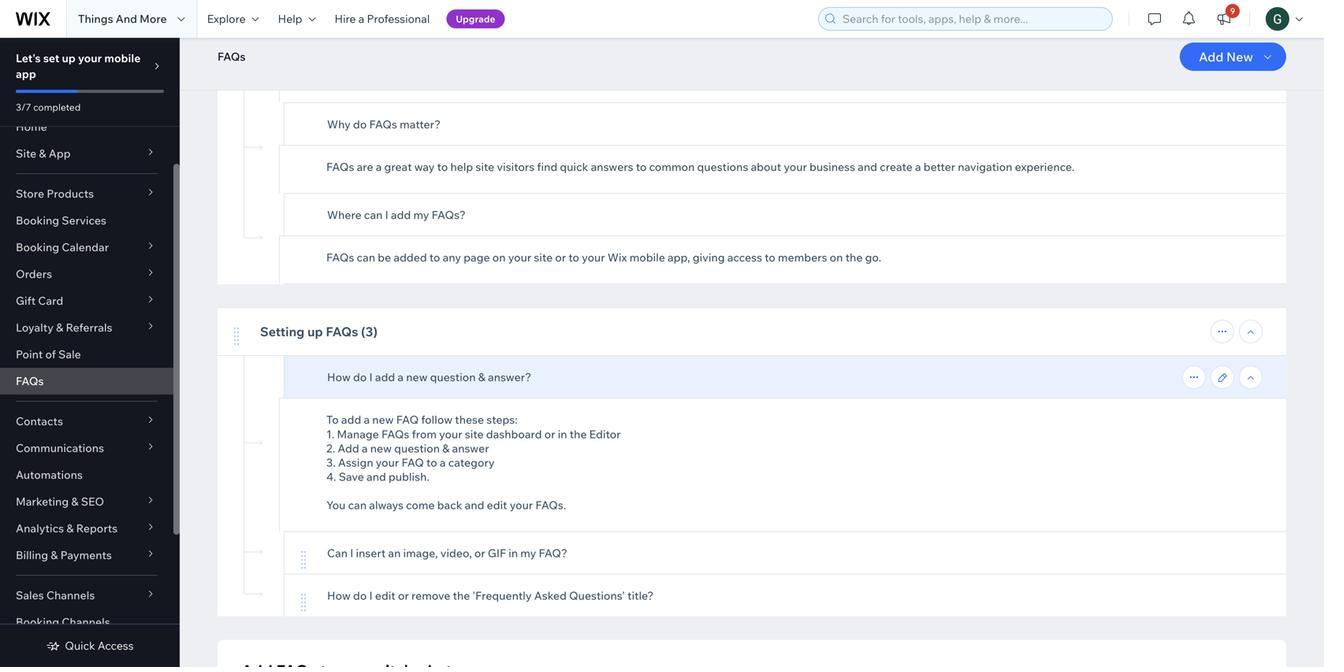 Task type: describe. For each thing, give the bounding box(es) containing it.
0 vertical spatial question
[[430, 371, 476, 385]]

do for add
[[353, 371, 367, 385]]

let's set up your mobile app
[[16, 51, 141, 81]]

about
[[751, 160, 782, 174]]

app,
[[668, 251, 690, 265]]

access
[[728, 251, 763, 265]]

communications button
[[0, 435, 173, 462]]

up inside "let's set up your mobile app"
[[62, 51, 76, 65]]

or left "remove"
[[398, 589, 409, 603]]

great
[[384, 160, 412, 174]]

Search for tools, apps, help & more... field
[[838, 8, 1108, 30]]

billing & payments
[[16, 549, 112, 563]]

or left wix
[[555, 251, 566, 265]]

automations link
[[0, 462, 173, 489]]

these
[[455, 413, 484, 427]]

(3)
[[361, 324, 378, 340]]

gift card
[[16, 294, 63, 308]]

store products button
[[0, 181, 173, 207]]

more
[[140, 12, 167, 26]]

things
[[78, 12, 113, 26]]

sales channels button
[[0, 583, 173, 610]]

booking calendar button
[[0, 234, 173, 261]]

be
[[378, 251, 391, 265]]

1 vertical spatial edit
[[375, 589, 396, 603]]

store products
[[16, 187, 94, 201]]

gift card button
[[0, 288, 173, 315]]

add for a
[[375, 371, 395, 385]]

1 vertical spatial mobile
[[630, 251, 665, 265]]

video,
[[441, 547, 472, 561]]

steps:
[[487, 413, 518, 427]]

setting up faqs (3)
[[260, 324, 378, 340]]

dashboard
[[486, 428, 542, 441]]

gif
[[488, 547, 506, 561]]

upgrade button
[[447, 9, 505, 28]]

manage
[[337, 428, 379, 441]]

add new
[[1199, 49, 1254, 65]]

& inside to add a new faq follow these steps: 1. manage faqs from your site dashboard or in the editor 2. add a new question & answer 3. assign your faq to a category 4. save and publish.
[[443, 442, 450, 456]]

faqs inside to add a new faq follow these steps: 1. manage faqs from your site dashboard or in the editor 2. add a new question & answer 3. assign your faq to a category 4. save and publish.
[[382, 428, 410, 441]]

analytics
[[16, 522, 64, 536]]

how do i edit or remove the 'frequently asked questions' title?
[[327, 589, 654, 603]]

hire a professional link
[[325, 0, 439, 38]]

site & app
[[16, 147, 71, 160]]

and
[[116, 12, 137, 26]]

payments
[[60, 549, 112, 563]]

create
[[880, 160, 913, 174]]

0 horizontal spatial the
[[453, 589, 470, 603]]

how for how do i add a new question & answer?
[[327, 371, 351, 385]]

2 vertical spatial new
[[370, 442, 392, 456]]

upgrade
[[456, 13, 496, 25]]

your right page
[[508, 251, 532, 265]]

to add a new faq follow these steps: 1. manage faqs from your site dashboard or in the editor 2. add a new question & answer 3. assign your faq to a category 4. save and publish.
[[326, 413, 624, 484]]

or left gif
[[475, 547, 486, 561]]

faqs?
[[432, 208, 466, 222]]

1 vertical spatial up
[[307, 324, 323, 340]]

how do i add a new question & answer?
[[327, 371, 532, 385]]

9
[[1231, 6, 1236, 16]]

& for referrals
[[56, 321, 63, 335]]

booking for booking channels
[[16, 616, 59, 630]]

can for faqs
[[357, 251, 375, 265]]

sales channels
[[16, 589, 95, 603]]

always
[[369, 499, 404, 513]]

completed
[[33, 101, 81, 113]]

giving
[[693, 251, 725, 265]]

faqs can be added to any page on your site or to your wix mobile app, giving access to members on the go.
[[326, 251, 882, 265]]

add inside dropdown button
[[1199, 49, 1224, 65]]

explore
[[207, 12, 246, 26]]

mobile inside "let's set up your mobile app"
[[104, 51, 141, 65]]

0 vertical spatial new
[[406, 371, 428, 385]]

help
[[451, 160, 473, 174]]

members
[[778, 251, 828, 265]]

and inside to add a new faq follow these steps: 1. manage faqs from your site dashboard or in the editor 2. add a new question & answer 3. assign your faq to a category 4. save and publish.
[[367, 470, 386, 484]]

or inside to add a new faq follow these steps: 1. manage faqs from your site dashboard or in the editor 2. add a new question & answer 3. assign your faq to a category 4. save and publish.
[[545, 428, 556, 441]]

faqs button
[[210, 45, 254, 69]]

access
[[98, 639, 134, 653]]

referrals
[[66, 321, 112, 335]]

how for how do i edit or remove the 'frequently asked questions' title?
[[327, 589, 351, 603]]

3/7 completed
[[16, 101, 81, 113]]

marketing & seo
[[16, 495, 104, 509]]

your left wix
[[582, 251, 605, 265]]

to left any
[[430, 251, 440, 265]]

1.
[[326, 428, 335, 441]]

booking for booking calendar
[[16, 240, 59, 254]]

add new button
[[1181, 43, 1287, 71]]

your up publish.
[[376, 456, 399, 470]]

publish.
[[389, 470, 430, 484]]

to
[[326, 413, 339, 427]]

analytics & reports button
[[0, 516, 173, 543]]

setting
[[260, 324, 305, 340]]

answer
[[452, 442, 489, 456]]

i for or
[[369, 589, 373, 603]]

faqs left "matter?"
[[369, 118, 397, 131]]

1 vertical spatial new
[[372, 413, 394, 427]]

faqs inside sidebar 'element'
[[16, 375, 44, 388]]

& for app
[[39, 147, 46, 160]]

do for matter?
[[353, 118, 367, 131]]

1 vertical spatial my
[[521, 547, 536, 561]]

your right "about"
[[784, 160, 807, 174]]

marketing
[[16, 495, 69, 509]]

do for edit
[[353, 589, 367, 603]]

& for seo
[[71, 495, 78, 509]]

9 button
[[1207, 0, 1242, 38]]

insert
[[356, 547, 386, 561]]

to left wix
[[569, 251, 580, 265]]

any
[[443, 251, 461, 265]]

to right 'access'
[[765, 251, 776, 265]]

quick access button
[[46, 639, 134, 654]]

app
[[16, 67, 36, 81]]

quick
[[560, 160, 589, 174]]

find
[[537, 160, 558, 174]]

2.
[[326, 442, 335, 456]]

the inside to add a new faq follow these steps: 1. manage faqs from your site dashboard or in the editor 2. add a new question & answer 3. assign your faq to a category 4. save and publish.
[[570, 428, 587, 441]]

faqs.
[[536, 499, 566, 513]]

your inside "let's set up your mobile app"
[[78, 51, 102, 65]]

reports
[[76, 522, 118, 536]]

& for payments
[[51, 549, 58, 563]]

sale
[[58, 348, 81, 362]]

i for a
[[369, 371, 373, 385]]

point of sale
[[16, 348, 81, 362]]



Task type: vqa. For each thing, say whether or not it's contained in the screenshot.
"E.G. MYSTUNNINGWEBSITE.COM" "field"
no



Task type: locate. For each thing, give the bounding box(es) containing it.
2 vertical spatial the
[[453, 589, 470, 603]]

questions
[[697, 160, 749, 174]]

are
[[357, 160, 373, 174]]

up right the setting
[[307, 324, 323, 340]]

1 horizontal spatial my
[[521, 547, 536, 561]]

1 vertical spatial channels
[[62, 616, 110, 630]]

mobile right wix
[[630, 251, 665, 265]]

0 vertical spatial and
[[858, 160, 878, 174]]

edit right back
[[487, 499, 507, 513]]

faq up publish.
[[402, 456, 424, 470]]

i down (3)
[[369, 371, 373, 385]]

hire
[[335, 12, 356, 26]]

1 vertical spatial question
[[394, 442, 440, 456]]

0 vertical spatial faq
[[396, 413, 419, 427]]

do down (3)
[[353, 371, 367, 385]]

1 vertical spatial add
[[338, 442, 359, 456]]

3 booking from the top
[[16, 616, 59, 630]]

0 vertical spatial in
[[558, 428, 567, 441]]

& left 'reports'
[[66, 522, 74, 536]]

0 horizontal spatial and
[[367, 470, 386, 484]]

new down manage
[[370, 442, 392, 456]]

new
[[1227, 49, 1254, 65]]

i for my
[[385, 208, 389, 222]]

0 vertical spatial channels
[[46, 589, 95, 603]]

my left faq?
[[521, 547, 536, 561]]

booking channels link
[[0, 610, 173, 636]]

0 vertical spatial mobile
[[104, 51, 141, 65]]

question inside to add a new faq follow these steps: 1. manage faqs from your site dashboard or in the editor 2. add a new question & answer 3. assign your faq to a category 4. save and publish.
[[394, 442, 440, 456]]

4.
[[326, 470, 336, 484]]

analytics & reports
[[16, 522, 118, 536]]

can right the you
[[348, 499, 367, 513]]

0 horizontal spatial on
[[493, 251, 506, 265]]

1 horizontal spatial on
[[830, 251, 843, 265]]

0 vertical spatial the
[[846, 251, 863, 265]]

you
[[326, 499, 346, 513]]

add up "assign"
[[338, 442, 359, 456]]

faqs down where
[[326, 251, 354, 265]]

0 horizontal spatial mobile
[[104, 51, 141, 65]]

i
[[385, 208, 389, 222], [369, 371, 373, 385], [350, 547, 354, 561], [369, 589, 373, 603]]

0 vertical spatial up
[[62, 51, 76, 65]]

1 vertical spatial how
[[327, 589, 351, 603]]

faqs inside button
[[218, 50, 246, 63]]

& left 'answer?'
[[478, 371, 486, 385]]

& inside popup button
[[56, 321, 63, 335]]

0 vertical spatial add
[[391, 208, 411, 222]]

faqs left are
[[326, 160, 354, 174]]

matter?
[[400, 118, 441, 131]]

back
[[437, 499, 462, 513]]

loyalty
[[16, 321, 54, 335]]

in
[[558, 428, 567, 441], [509, 547, 518, 561]]

0 vertical spatial edit
[[487, 499, 507, 513]]

wix
[[608, 251, 627, 265]]

in right gif
[[509, 547, 518, 561]]

1 vertical spatial and
[[367, 470, 386, 484]]

add inside to add a new faq follow these steps: 1. manage faqs from your site dashboard or in the editor 2. add a new question & answer 3. assign your faq to a category 4. save and publish.
[[341, 413, 361, 427]]

2 vertical spatial can
[[348, 499, 367, 513]]

edit down an
[[375, 589, 396, 603]]

1 on from the left
[[493, 251, 506, 265]]

& inside dropdown button
[[39, 147, 46, 160]]

professional
[[367, 12, 430, 26]]

page
[[464, 251, 490, 265]]

booking services link
[[0, 207, 173, 234]]

can left be
[[357, 251, 375, 265]]

1 vertical spatial in
[[509, 547, 518, 561]]

my left faqs?
[[414, 208, 429, 222]]

can for you
[[348, 499, 367, 513]]

& inside 'dropdown button'
[[66, 522, 74, 536]]

channels for booking channels
[[62, 616, 110, 630]]

1 horizontal spatial add
[[1199, 49, 1224, 65]]

your right set
[[78, 51, 102, 65]]

channels inside popup button
[[46, 589, 95, 603]]

1 vertical spatial faq
[[402, 456, 424, 470]]

you can always come back and edit your faqs.
[[326, 499, 566, 513]]

booking inside "dropdown button"
[[16, 240, 59, 254]]

let's
[[16, 51, 41, 65]]

to up publish.
[[427, 456, 437, 470]]

2 vertical spatial booking
[[16, 616, 59, 630]]

channels up quick access button
[[62, 616, 110, 630]]

1 vertical spatial the
[[570, 428, 587, 441]]

faq
[[396, 413, 419, 427], [402, 456, 424, 470]]

0 vertical spatial my
[[414, 208, 429, 222]]

booking channels
[[16, 616, 110, 630]]

site right page
[[534, 251, 553, 265]]

billing & payments button
[[0, 543, 173, 569]]

home
[[16, 120, 47, 134]]

up right set
[[62, 51, 76, 65]]

1 horizontal spatial up
[[307, 324, 323, 340]]

of
[[45, 348, 56, 362]]

i right where
[[385, 208, 389, 222]]

1 vertical spatial booking
[[16, 240, 59, 254]]

1 vertical spatial add
[[375, 371, 395, 385]]

3/7
[[16, 101, 31, 113]]

1 vertical spatial site
[[534, 251, 553, 265]]

can for where
[[364, 208, 383, 222]]

do right why
[[353, 118, 367, 131]]

loyalty & referrals button
[[0, 315, 173, 341]]

& right site
[[39, 147, 46, 160]]

2 vertical spatial site
[[465, 428, 484, 441]]

new
[[406, 371, 428, 385], [372, 413, 394, 427], [370, 442, 392, 456]]

1 vertical spatial do
[[353, 371, 367, 385]]

new up manage
[[372, 413, 394, 427]]

0 horizontal spatial add
[[338, 442, 359, 456]]

& left seo
[[71, 495, 78, 509]]

2 vertical spatial and
[[465, 499, 485, 513]]

add left new
[[1199, 49, 1224, 65]]

sidebar element
[[0, 38, 180, 668]]

calendar
[[62, 240, 109, 254]]

2 booking from the top
[[16, 240, 59, 254]]

site
[[476, 160, 495, 174], [534, 251, 553, 265], [465, 428, 484, 441]]

questions'
[[569, 589, 625, 603]]

or
[[555, 251, 566, 265], [545, 428, 556, 441], [475, 547, 486, 561], [398, 589, 409, 603]]

0 horizontal spatial my
[[414, 208, 429, 222]]

2 how from the top
[[327, 589, 351, 603]]

faqs link
[[0, 368, 173, 395]]

navigation
[[958, 160, 1013, 174]]

point of sale link
[[0, 341, 173, 368]]

new up follow on the bottom of the page
[[406, 371, 428, 385]]

1 booking from the top
[[16, 214, 59, 227]]

'frequently
[[473, 589, 532, 603]]

0 horizontal spatial up
[[62, 51, 76, 65]]

your down follow on the bottom of the page
[[439, 428, 463, 441]]

title?
[[628, 589, 654, 603]]

experience.
[[1015, 160, 1075, 174]]

communications
[[16, 442, 104, 455]]

to right way
[[437, 160, 448, 174]]

& for reports
[[66, 522, 74, 536]]

a
[[359, 12, 365, 26], [376, 160, 382, 174], [916, 160, 922, 174], [398, 371, 404, 385], [364, 413, 370, 427], [362, 442, 368, 456], [440, 456, 446, 470]]

faqs down point
[[16, 375, 44, 388]]

on right page
[[493, 251, 506, 265]]

faqs down explore
[[218, 50, 246, 63]]

2 vertical spatial add
[[341, 413, 361, 427]]

booking for booking services
[[16, 214, 59, 227]]

marketing & seo button
[[0, 489, 173, 516]]

site right help
[[476, 160, 495, 174]]

faqs left (3)
[[326, 324, 358, 340]]

seo
[[81, 495, 104, 509]]

question up follow on the bottom of the page
[[430, 371, 476, 385]]

edit
[[487, 499, 507, 513], [375, 589, 396, 603]]

mobile down things and more
[[104, 51, 141, 65]]

channels for sales channels
[[46, 589, 95, 603]]

0 vertical spatial site
[[476, 160, 495, 174]]

help
[[278, 12, 302, 26]]

on right members
[[830, 251, 843, 265]]

0 vertical spatial add
[[1199, 49, 1224, 65]]

loyalty & referrals
[[16, 321, 112, 335]]

1 horizontal spatial edit
[[487, 499, 507, 513]]

booking services
[[16, 214, 106, 227]]

in left the editor
[[558, 428, 567, 441]]

and right back
[[465, 499, 485, 513]]

channels up booking channels
[[46, 589, 95, 603]]

can i insert an image, video, or gif in my faq?
[[327, 547, 568, 561]]

0 horizontal spatial in
[[509, 547, 518, 561]]

and right save
[[367, 470, 386, 484]]

the left the editor
[[570, 428, 587, 441]]

assign
[[338, 456, 373, 470]]

and left create
[[858, 160, 878, 174]]

or right dashboard
[[545, 428, 556, 441]]

asked
[[534, 589, 567, 603]]

i down insert
[[369, 589, 373, 603]]

2 vertical spatial do
[[353, 589, 367, 603]]

1 how from the top
[[327, 371, 351, 385]]

booking down sales
[[16, 616, 59, 630]]

the left go.
[[846, 251, 863, 265]]

can right where
[[364, 208, 383, 222]]

gift
[[16, 294, 36, 308]]

1 horizontal spatial mobile
[[630, 251, 665, 265]]

my
[[414, 208, 429, 222], [521, 547, 536, 561]]

i right can
[[350, 547, 354, 561]]

up
[[62, 51, 76, 65], [307, 324, 323, 340]]

booking down store
[[16, 214, 59, 227]]

0 vertical spatial how
[[327, 371, 351, 385]]

orders
[[16, 267, 52, 281]]

from
[[412, 428, 437, 441]]

1 horizontal spatial the
[[570, 428, 587, 441]]

faq?
[[539, 547, 568, 561]]

question down from
[[394, 442, 440, 456]]

things and more
[[78, 12, 167, 26]]

remove
[[412, 589, 451, 603]]

0 vertical spatial do
[[353, 118, 367, 131]]

where can i add my faqs?
[[327, 208, 466, 222]]

add up "added"
[[391, 208, 411, 222]]

to right answers
[[636, 160, 647, 174]]

site up "answer"
[[465, 428, 484, 441]]

add up manage
[[341, 413, 361, 427]]

1 horizontal spatial and
[[465, 499, 485, 513]]

how down can
[[327, 589, 351, 603]]

your left faqs.
[[510, 499, 533, 513]]

quick
[[65, 639, 95, 653]]

faqs left from
[[382, 428, 410, 441]]

contacts button
[[0, 408, 173, 435]]

1 vertical spatial can
[[357, 251, 375, 265]]

point
[[16, 348, 43, 362]]

to
[[437, 160, 448, 174], [636, 160, 647, 174], [430, 251, 440, 265], [569, 251, 580, 265], [765, 251, 776, 265], [427, 456, 437, 470]]

booking up "orders"
[[16, 240, 59, 254]]

business
[[810, 160, 856, 174]]

2 on from the left
[[830, 251, 843, 265]]

0 horizontal spatial edit
[[375, 589, 396, 603]]

the right "remove"
[[453, 589, 470, 603]]

app
[[49, 147, 71, 160]]

& right loyalty
[[56, 321, 63, 335]]

site inside to add a new faq follow these steps: 1. manage faqs from your site dashboard or in the editor 2. add a new question & answer 3. assign your faq to a category 4. save and publish.
[[465, 428, 484, 441]]

2 horizontal spatial the
[[846, 251, 863, 265]]

& left "answer"
[[443, 442, 450, 456]]

do down insert
[[353, 589, 367, 603]]

0 vertical spatial booking
[[16, 214, 59, 227]]

to inside to add a new faq follow these steps: 1. manage faqs from your site dashboard or in the editor 2. add a new question & answer 3. assign your faq to a category 4. save and publish.
[[427, 456, 437, 470]]

question
[[430, 371, 476, 385], [394, 442, 440, 456]]

services
[[62, 214, 106, 227]]

0 vertical spatial can
[[364, 208, 383, 222]]

1 horizontal spatial in
[[558, 428, 567, 441]]

add for my
[[391, 208, 411, 222]]

faq up from
[[396, 413, 419, 427]]

faqs are a great way to help site visitors find quick answers to common questions about your business and create a better navigation experience.
[[326, 160, 1075, 174]]

image,
[[403, 547, 438, 561]]

add down (3)
[[375, 371, 395, 385]]

in inside to add a new faq follow these steps: 1. manage faqs from your site dashboard or in the editor 2. add a new question & answer 3. assign your faq to a category 4. save and publish.
[[558, 428, 567, 441]]

booking calendar
[[16, 240, 109, 254]]

2 horizontal spatial and
[[858, 160, 878, 174]]

& right billing
[[51, 549, 58, 563]]

home link
[[0, 114, 173, 140]]

how up to
[[327, 371, 351, 385]]

can
[[364, 208, 383, 222], [357, 251, 375, 265], [348, 499, 367, 513]]

add inside to add a new faq follow these steps: 1. manage faqs from your site dashboard or in the editor 2. add a new question & answer 3. assign your faq to a category 4. save and publish.
[[338, 442, 359, 456]]



